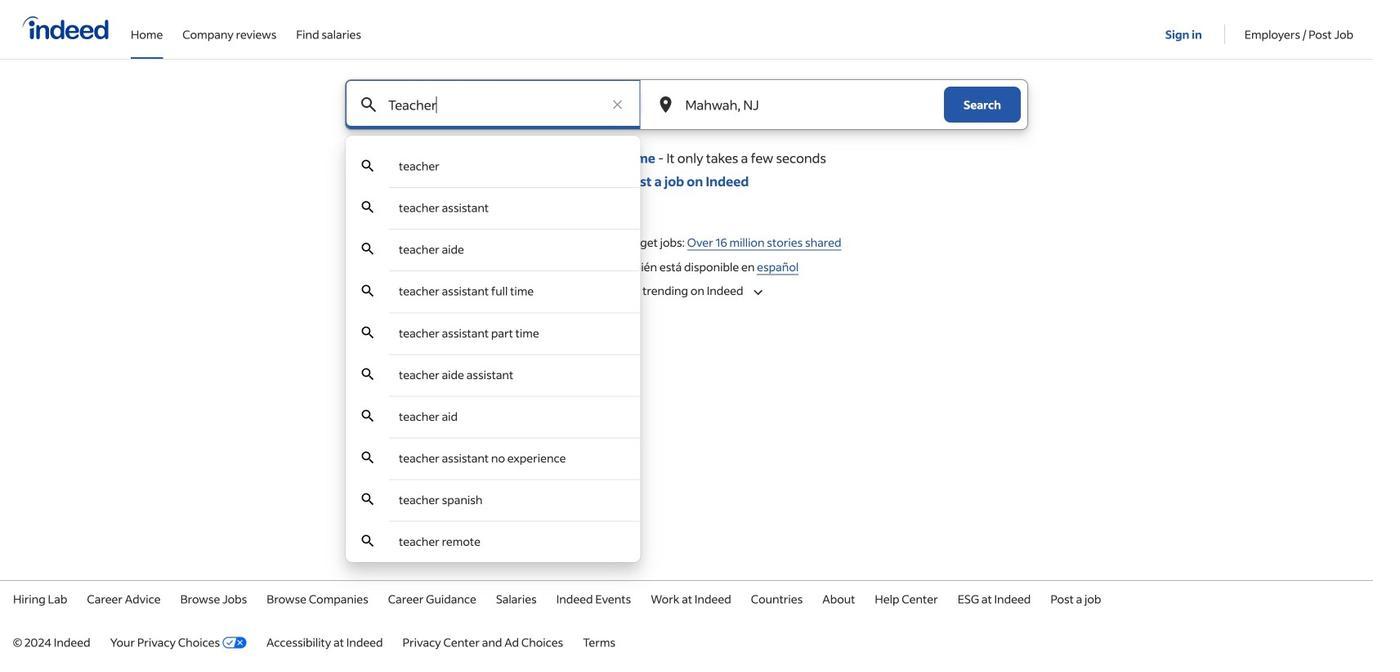 Task type: vqa. For each thing, say whether or not it's contained in the screenshot.
search field
yes



Task type: locate. For each thing, give the bounding box(es) containing it.
section
[[0, 226, 1374, 283]]

Edit location text field
[[682, 80, 912, 129]]

main content
[[0, 79, 1374, 562]]

search suggestions list box
[[346, 146, 641, 562]]

None search field
[[332, 79, 1042, 562]]

clear what input image
[[610, 96, 626, 113]]



Task type: describe. For each thing, give the bounding box(es) containing it.
search: Job title, keywords, or company text field
[[385, 80, 601, 129]]



